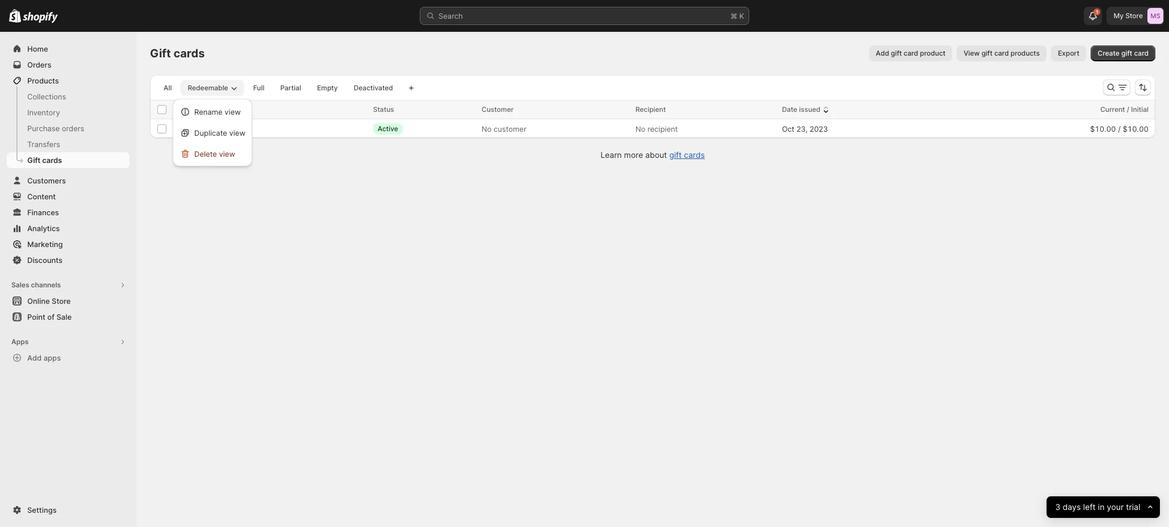 Task type: locate. For each thing, give the bounding box(es) containing it.
card
[[904, 49, 919, 57], [995, 49, 1010, 57], [1135, 49, 1149, 57]]

customer
[[494, 124, 527, 133]]

marketing
[[27, 240, 63, 249]]

date issued
[[783, 105, 821, 114]]

0 vertical spatial view
[[225, 107, 241, 117]]

2 vertical spatial view
[[219, 150, 235, 159]]

products link
[[7, 73, 130, 89]]

more
[[624, 150, 644, 160]]

gift
[[150, 47, 171, 60], [27, 156, 40, 165]]

1 horizontal spatial no
[[636, 124, 646, 133]]

cards up redeemable
[[174, 47, 205, 60]]

store up sale
[[52, 297, 71, 306]]

purchase orders link
[[7, 121, 130, 136]]

gift right view
[[982, 49, 993, 57]]

1 card from the left
[[904, 49, 919, 57]]

card left products
[[995, 49, 1010, 57]]

0 horizontal spatial gift cards
[[27, 156, 62, 165]]

online
[[27, 297, 50, 306]]

2 card from the left
[[995, 49, 1010, 57]]

0 horizontal spatial add
[[27, 354, 42, 363]]

0 vertical spatial gift
[[150, 47, 171, 60]]

home link
[[7, 41, 130, 57]]

no for no customer
[[482, 124, 492, 133]]

gift for view
[[982, 49, 993, 57]]

$10.00
[[1091, 124, 1117, 133], [1124, 124, 1149, 133]]

view for rename view
[[225, 107, 241, 117]]

shopify image
[[9, 9, 21, 23]]

transfers
[[27, 140, 60, 149]]

finances link
[[7, 205, 130, 221]]

card inside add gift card product link
[[904, 49, 919, 57]]

3
[[1056, 502, 1061, 512]]

view for duplicate view
[[229, 128, 246, 138]]

view right duplicate
[[229, 128, 246, 138]]

card left product
[[904, 49, 919, 57]]

0 horizontal spatial gift
[[27, 156, 40, 165]]

k
[[740, 11, 745, 20]]

sales
[[11, 281, 29, 289]]

2 horizontal spatial card
[[1135, 49, 1149, 57]]

date
[[783, 105, 798, 114]]

card for product
[[904, 49, 919, 57]]

cards right about
[[684, 150, 705, 160]]

learn
[[601, 150, 622, 160]]

orders link
[[7, 57, 130, 73]]

card right create
[[1135, 49, 1149, 57]]

1 vertical spatial view
[[229, 128, 246, 138]]

view
[[225, 107, 241, 117], [229, 128, 246, 138], [219, 150, 235, 159]]

p3cf
[[175, 124, 192, 133]]

card inside view gift card products link
[[995, 49, 1010, 57]]

online store link
[[7, 293, 130, 309]]

search
[[439, 11, 463, 20]]

days
[[1064, 502, 1082, 512]]

1 horizontal spatial cards
[[174, 47, 205, 60]]

gift up all
[[150, 47, 171, 60]]

add left product
[[876, 49, 890, 57]]

trial
[[1127, 502, 1141, 512]]

add left apps
[[27, 354, 42, 363]]

deactivated
[[354, 84, 393, 92]]

tab list
[[155, 80, 402, 96]]

2 no from the left
[[636, 124, 646, 133]]

gift cards up all
[[150, 47, 205, 60]]

1 vertical spatial /
[[1119, 124, 1121, 133]]

all
[[164, 84, 172, 92]]

1 no from the left
[[482, 124, 492, 133]]

0 vertical spatial gift cards
[[150, 47, 205, 60]]

/ left initial
[[1128, 105, 1130, 114]]

duplicate
[[194, 128, 227, 138]]

gift cards link
[[7, 152, 130, 168]]

3 days left in your trial
[[1056, 502, 1141, 512]]

current / initial button
[[1101, 104, 1161, 115]]

product
[[921, 49, 946, 57]]

0 vertical spatial store
[[1126, 11, 1144, 20]]

delete
[[194, 150, 217, 159]]

/ for $10.00
[[1119, 124, 1121, 133]]

left
[[1084, 502, 1097, 512]]

finances
[[27, 208, 59, 217]]

1 horizontal spatial card
[[995, 49, 1010, 57]]

no down customer in the top of the page
[[482, 124, 492, 133]]

1 vertical spatial store
[[52, 297, 71, 306]]

$10.00 down current
[[1091, 124, 1117, 133]]

menu
[[176, 102, 249, 163]]

1 vertical spatial add
[[27, 354, 42, 363]]

3 card from the left
[[1135, 49, 1149, 57]]

gift right create
[[1122, 49, 1133, 57]]

0 horizontal spatial $10.00
[[1091, 124, 1117, 133]]

gift down transfers
[[27, 156, 40, 165]]

add for add apps
[[27, 354, 42, 363]]

store for online store
[[52, 297, 71, 306]]

gift for create
[[1122, 49, 1133, 57]]

rename
[[194, 107, 223, 117]]

$10.00 down initial
[[1124, 124, 1149, 133]]

view inside rename view button
[[225, 107, 241, 117]]

full
[[253, 84, 265, 92]]

0 horizontal spatial cards
[[42, 156, 62, 165]]

view for delete view
[[219, 150, 235, 159]]

your
[[1108, 502, 1125, 512]]

apps
[[11, 338, 29, 346]]

1
[[1097, 9, 1099, 15]]

3 days left in your trial button
[[1048, 497, 1161, 518]]

view right rename
[[225, 107, 241, 117]]

add inside add gift card product link
[[876, 49, 890, 57]]

marketing link
[[7, 236, 130, 252]]

0 horizontal spatial store
[[52, 297, 71, 306]]

1 vertical spatial gift
[[27, 156, 40, 165]]

0 vertical spatial add
[[876, 49, 890, 57]]

store inside button
[[52, 297, 71, 306]]

store right "my"
[[1126, 11, 1144, 20]]

in
[[1099, 502, 1106, 512]]

view inside delete view "button"
[[219, 150, 235, 159]]

delete view button
[[176, 144, 249, 163]]

home
[[27, 44, 48, 53]]

recipient
[[648, 124, 678, 133]]

analytics link
[[7, 221, 130, 236]]

collections link
[[7, 89, 130, 105]]

menu containing rename view
[[176, 102, 249, 163]]

delete view
[[194, 150, 235, 159]]

cards down transfers
[[42, 156, 62, 165]]

2023
[[810, 124, 829, 133]]

gift
[[892, 49, 902, 57], [982, 49, 993, 57], [1122, 49, 1133, 57], [670, 150, 682, 160]]

0 horizontal spatial card
[[904, 49, 919, 57]]

1 $10.00 from the left
[[1091, 124, 1117, 133]]

gift cards down transfers
[[27, 156, 62, 165]]

1 horizontal spatial $10.00
[[1124, 124, 1149, 133]]

add inside add apps 'button'
[[27, 354, 42, 363]]

products
[[27, 76, 59, 85]]

view right 'delete'
[[219, 150, 235, 159]]

0 vertical spatial /
[[1128, 105, 1130, 114]]

create gift card link
[[1092, 45, 1156, 61]]

/ down current / initial
[[1119, 124, 1121, 133]]

gift left product
[[892, 49, 902, 57]]

1 horizontal spatial /
[[1128, 105, 1130, 114]]

/ inside button
[[1128, 105, 1130, 114]]

card for products
[[995, 49, 1010, 57]]

code ending
[[175, 105, 217, 114]]

view gift card products
[[964, 49, 1040, 57]]

add gift card product
[[876, 49, 946, 57]]

rename view
[[194, 107, 241, 117]]

1 button
[[1085, 7, 1103, 25]]

no
[[482, 124, 492, 133], [636, 124, 646, 133]]

my store
[[1114, 11, 1144, 20]]

1 vertical spatial gift cards
[[27, 156, 62, 165]]

collections
[[27, 92, 66, 101]]

partial
[[280, 84, 301, 92]]

view inside duplicate view button
[[229, 128, 246, 138]]

add
[[876, 49, 890, 57], [27, 354, 42, 363]]

$10.00 / $10.00
[[1091, 124, 1149, 133]]

1 horizontal spatial gift cards
[[150, 47, 205, 60]]

ending
[[194, 105, 217, 114]]

shopify image
[[23, 12, 58, 23]]

status
[[373, 105, 394, 114]]

0 horizontal spatial no
[[482, 124, 492, 133]]

no down recipient
[[636, 124, 646, 133]]

1 horizontal spatial add
[[876, 49, 890, 57]]

orders
[[27, 60, 51, 69]]

initial
[[1132, 105, 1149, 114]]

customer
[[482, 105, 514, 114]]

store for my store
[[1126, 11, 1144, 20]]

1 horizontal spatial store
[[1126, 11, 1144, 20]]

online store button
[[0, 293, 136, 309]]

0 horizontal spatial /
[[1119, 124, 1121, 133]]



Task type: vqa. For each thing, say whether or not it's contained in the screenshot.
'Store' in Online Store link
yes



Task type: describe. For each thing, give the bounding box(es) containing it.
export button
[[1052, 45, 1087, 61]]

current
[[1101, 105, 1126, 114]]

oct 23, 2023
[[783, 124, 829, 133]]

cards inside gift cards link
[[42, 156, 62, 165]]

content link
[[7, 189, 130, 205]]

transfers link
[[7, 136, 130, 152]]

empty link
[[310, 80, 345, 96]]

sales channels
[[11, 281, 61, 289]]

add for add gift card product
[[876, 49, 890, 57]]

apps button
[[7, 334, 130, 350]]

no customer
[[482, 124, 527, 133]]

no recipient
[[636, 124, 678, 133]]

export
[[1059, 49, 1080, 57]]

⌘ k
[[731, 11, 745, 20]]

all link
[[157, 80, 179, 96]]

discounts
[[27, 256, 63, 265]]

card inside create gift card link
[[1135, 49, 1149, 57]]

tab list containing all
[[155, 80, 402, 96]]

point of sale
[[27, 313, 72, 322]]

⌘
[[731, 11, 738, 20]]

create gift card
[[1098, 49, 1149, 57]]

view gift card products link
[[958, 45, 1047, 61]]

redeemable
[[188, 84, 228, 92]]

add gift card product link
[[870, 45, 953, 61]]

channels
[[31, 281, 61, 289]]

2 $10.00 from the left
[[1124, 124, 1149, 133]]

rename view button
[[176, 102, 249, 121]]

gift for add
[[892, 49, 902, 57]]

add apps
[[27, 354, 61, 363]]

duplicate view
[[194, 128, 246, 138]]

issued
[[800, 105, 821, 114]]

1 horizontal spatial gift
[[150, 47, 171, 60]]

sale
[[56, 313, 72, 322]]

partial link
[[274, 80, 308, 96]]

purchase orders
[[27, 124, 84, 133]]

add apps button
[[7, 350, 130, 366]]

active
[[378, 124, 398, 133]]

learn more about gift cards
[[601, 150, 705, 160]]

deactivated link
[[347, 80, 400, 96]]

oct
[[783, 124, 795, 133]]

customers link
[[7, 173, 130, 189]]

gift right about
[[670, 150, 682, 160]]

23,
[[797, 124, 808, 133]]

empty
[[317, 84, 338, 92]]

sales channels button
[[7, 277, 130, 293]]

of
[[47, 313, 55, 322]]

settings link
[[7, 503, 130, 518]]

2 horizontal spatial cards
[[684, 150, 705, 160]]

products
[[1011, 49, 1040, 57]]

p3cf link
[[175, 124, 192, 133]]

redeemable button
[[181, 80, 244, 96]]

create
[[1098, 49, 1120, 57]]

customers
[[27, 176, 66, 185]]

purchase
[[27, 124, 60, 133]]

about
[[646, 150, 667, 160]]

recipient button
[[636, 104, 678, 115]]

point of sale link
[[7, 309, 130, 325]]

my store image
[[1148, 8, 1164, 24]]

content
[[27, 192, 56, 201]]

inventory link
[[7, 105, 130, 121]]

customer button
[[482, 104, 525, 115]]

view
[[964, 49, 980, 57]]

current / initial
[[1101, 105, 1149, 114]]

apps
[[44, 354, 61, 363]]

no for no recipient
[[636, 124, 646, 133]]

code ending button
[[175, 104, 228, 115]]

analytics
[[27, 224, 60, 233]]

settings
[[27, 506, 57, 515]]

inventory
[[27, 108, 60, 117]]

code
[[175, 105, 192, 114]]

my
[[1114, 11, 1124, 20]]

duplicate view button
[[176, 123, 249, 142]]

/ for current
[[1128, 105, 1130, 114]]



